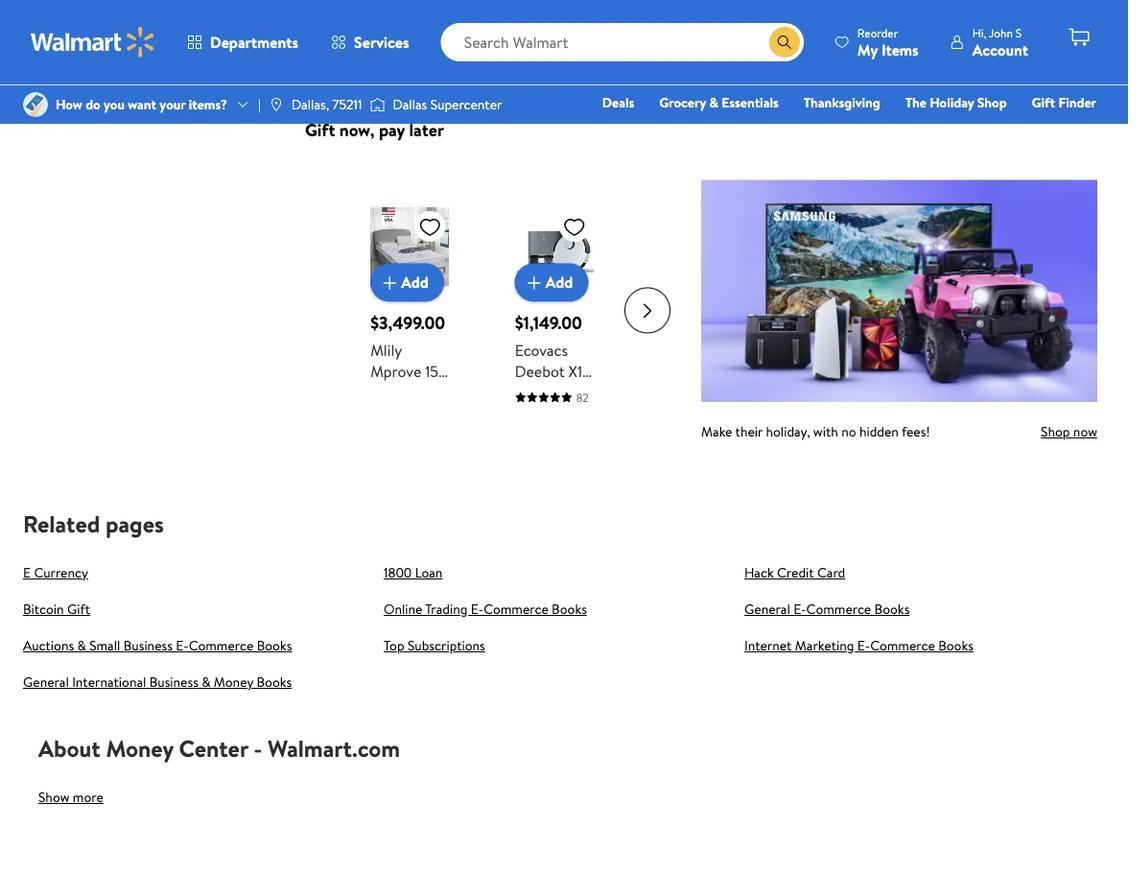 Task type: describe. For each thing, give the bounding box(es) containing it.
75211
[[333, 95, 362, 114]]

now for make their holiday, with no hidden fees!
[[1074, 422, 1098, 441]]

walmart.com
[[268, 732, 401, 764]]

departments
[[210, 32, 299, 53]]

cart contains 0 items total amount $0.00 image
[[1068, 26, 1092, 49]]

region containing gift now, pay later
[[305, 118, 1098, 550]]

foam
[[371, 424, 407, 445]]

general for general e-commerce books
[[745, 600, 791, 619]]

mop
[[543, 466, 573, 487]]

your for whole
[[397, 62, 423, 81]]

$25
[[767, 0, 791, 1]]

product group containing $1,149.00
[[515, 169, 594, 550]]

marketing
[[796, 636, 855, 655]]

s
[[1016, 24, 1023, 41]]

gift finder link
[[1024, 92, 1106, 113]]

general e-commerce books
[[745, 600, 910, 619]]

general international business & money books
[[23, 673, 292, 691]]

thanksgiving
[[804, 93, 881, 112]]

walmart+
[[1040, 120, 1097, 139]]

related
[[23, 508, 100, 540]]

|
[[258, 95, 261, 114]]

1800
[[384, 563, 412, 582]]

out of stock
[[912, 61, 985, 80]]

essentials
[[722, 93, 779, 112]]

gift now, pay later. make their holiday, with no hidden fees! shop now. image
[[702, 180, 1098, 402]]

station
[[515, 529, 562, 550]]

top subscriptions
[[384, 636, 486, 655]]

show more
[[38, 788, 104, 807]]

e- right trading
[[471, 600, 484, 619]]

subscriptions
[[408, 636, 486, 655]]

e
[[23, 563, 31, 582]]

e- up general international business & money books
[[176, 636, 189, 655]]

the right fit for your whole holiday list.
[[305, 62, 528, 81]]

add to favorites list, ecovacs deebot x1 plus all-in-one robot vacuum cleaner and mop with auto-empty station image
[[563, 215, 586, 239]]

hack
[[745, 563, 774, 582]]

internet
[[745, 636, 792, 655]]

box,
[[371, 508, 400, 529]]

& for grocery
[[710, 93, 719, 112]]

the holiday shop link
[[897, 92, 1016, 113]]

fashion
[[807, 120, 851, 139]]

how
[[56, 95, 82, 114]]

gift finder electronics
[[579, 93, 1097, 139]]

walmart image
[[31, 27, 156, 58]]

commerce up marketing
[[807, 600, 872, 619]]

gift inside $25 apple gift card (email delivery)
[[767, 1, 794, 22]]

add button for $3,499.00
[[371, 263, 444, 302]]

commerce right marketing
[[871, 636, 936, 655]]

international
[[72, 673, 146, 691]]

empty
[[515, 508, 558, 529]]

deals link
[[594, 92, 643, 113]]

xbox
[[912, 0, 944, 1]]

commerce right trading
[[484, 600, 549, 619]]

search icon image
[[777, 35, 793, 50]]

general e-commerce books link
[[745, 600, 910, 619]]

e- right marketing
[[858, 636, 871, 655]]

dallas
[[393, 95, 428, 114]]

inch
[[371, 381, 399, 403]]

15
[[425, 360, 439, 381]]

deals
[[603, 93, 635, 112]]

shop now for the right fit for your whole holiday list.
[[645, 62, 702, 81]]

internet marketing e-commerce books
[[745, 636, 974, 655]]

cleaner
[[515, 445, 567, 466]]

plus
[[515, 381, 542, 403]]

1 vertical spatial business
[[150, 673, 199, 691]]

- inside xbox $20 gift card - [digital]
[[978, 1, 983, 22]]

gift inside gift finder electronics
[[1033, 93, 1056, 112]]

x1
[[569, 360, 583, 381]]

$3,499.00 mlily mprove 15 inch hybrid memory foam mattress, king size bed in a box, medium
[[371, 310, 447, 550]]

1800 loan link
[[384, 563, 443, 582]]

items?
[[189, 95, 228, 114]]

gift now, pay later
[[305, 118, 444, 142]]

bitcoin gift
[[23, 600, 90, 619]]

online
[[384, 600, 423, 619]]

want
[[128, 95, 156, 114]]

electronics
[[579, 120, 644, 139]]

fees!
[[902, 422, 931, 441]]

how do you want your items?
[[56, 95, 228, 114]]

add for $3,499.00
[[401, 272, 429, 293]]

the holiday shop
[[906, 93, 1008, 112]]

you
[[104, 95, 125, 114]]

in
[[400, 487, 412, 508]]

shop now link for the right fit for your whole holiday list.
[[590, 62, 702, 81]]

& for auctions
[[77, 636, 86, 655]]

xbox $20 gift card - [digital]
[[912, 0, 983, 43]]

small
[[89, 636, 120, 655]]

Search search field
[[441, 23, 804, 61]]

product group containing $3,499.00
[[371, 169, 450, 550]]

0 vertical spatial with
[[814, 422, 839, 441]]

registry
[[876, 120, 925, 139]]

the for the holiday shop
[[906, 93, 927, 112]]

e currency link
[[23, 563, 88, 582]]

one
[[515, 403, 544, 424]]

and
[[515, 466, 539, 487]]

card for -
[[942, 1, 974, 22]]

in-
[[569, 381, 588, 403]]

all-
[[546, 381, 569, 403]]

$3,499.00
[[371, 310, 446, 334]]

add button for $1,149.00
[[515, 263, 589, 302]]

auctions & small business e-commerce books
[[23, 636, 292, 655]]

general international business & money books link
[[23, 673, 292, 691]]

robot
[[548, 403, 589, 424]]

1 vertical spatial money
[[106, 732, 174, 764]]

dallas,
[[292, 95, 329, 114]]

one debit link
[[942, 119, 1024, 140]]

bitcoin
[[23, 600, 64, 619]]

about
[[38, 732, 100, 764]]

add to cart image for $1,149.00
[[523, 271, 546, 294]]

toy shop
[[669, 120, 722, 139]]

departments button
[[171, 19, 315, 65]]

dallas supercenter
[[393, 95, 502, 114]]

debit
[[982, 120, 1015, 139]]

now,
[[340, 118, 375, 142]]

shop inside region
[[1042, 422, 1071, 441]]

grocery & essentials
[[660, 93, 779, 112]]

next slide for one and two sku list image
[[625, 287, 671, 334]]

one
[[950, 120, 979, 139]]

memory
[[371, 403, 426, 424]]

$20
[[948, 0, 973, 1]]

give a gift card. give a gift card. the easiest way to make their holiday. shop now. image
[[305, 0, 702, 42]]

gift right bitcoin
[[67, 600, 90, 619]]

no
[[842, 422, 857, 441]]



Task type: vqa. For each thing, say whether or not it's contained in the screenshot.
'HI, JOHN S ACCOUNT'
yes



Task type: locate. For each thing, give the bounding box(es) containing it.
2 vertical spatial &
[[202, 673, 211, 691]]

1 horizontal spatial add button
[[515, 263, 589, 302]]

business up general international business & money books
[[124, 636, 173, 655]]

with left auto-
[[515, 487, 544, 508]]

show more button
[[38, 782, 104, 813]]

business down auctions & small business e-commerce books
[[150, 673, 199, 691]]

ecovacs deebot x1 plus all-in-one robot vacuum cleaner and mop with auto-empty station image
[[515, 208, 594, 286]]

grocery & essentials link
[[651, 92, 788, 113]]

with inside $1,149.00 ecovacs deebot x1 plus all-in- one robot vacuum cleaner and mop with auto- empty station
[[515, 487, 544, 508]]

 image up gift now, pay later
[[370, 95, 385, 114]]

internet marketing e-commerce books link
[[745, 636, 974, 655]]

0 horizontal spatial the
[[305, 62, 326, 81]]

0 vertical spatial the
[[305, 62, 326, 81]]

0 vertical spatial &
[[710, 93, 719, 112]]

bitcoin gift link
[[23, 600, 90, 619]]

add to cart image up $1,149.00
[[523, 271, 546, 294]]

holiday,
[[767, 422, 811, 441]]

0 horizontal spatial product group
[[371, 169, 450, 550]]

1 add to cart image from the left
[[378, 271, 401, 294]]

0 vertical spatial money
[[214, 673, 254, 691]]

1 horizontal spatial shop now link
[[986, 422, 1098, 441]]

top
[[384, 636, 405, 655]]

general down auctions
[[23, 673, 69, 691]]

services button
[[315, 19, 426, 65]]

now for the right fit for your whole holiday list.
[[678, 62, 702, 81]]

my
[[858, 39, 878, 60]]

e-
[[471, 600, 484, 619], [794, 600, 807, 619], [176, 636, 189, 655], [858, 636, 871, 655]]

commerce up general international business & money books link
[[189, 636, 254, 655]]

shop now for make their holiday, with no hidden fees!
[[1042, 422, 1098, 441]]

list.
[[509, 62, 528, 81]]

registry link
[[868, 119, 934, 140]]

add to cart image up $3,499.00
[[378, 271, 401, 294]]

 image for how do you want your items?
[[23, 92, 48, 117]]

2630
[[973, 29, 999, 46]]

hi,
[[973, 24, 987, 41]]

1 horizontal spatial  image
[[269, 97, 284, 112]]

now
[[678, 62, 702, 81], [1074, 422, 1098, 441]]

bed
[[371, 487, 397, 508]]

services
[[354, 32, 410, 53]]

their
[[736, 422, 763, 441]]

grocery
[[660, 93, 707, 112]]

0 vertical spatial -
[[978, 1, 983, 22]]

stock
[[954, 61, 985, 80]]

 image left how
[[23, 92, 48, 117]]

 image for dallas, 75211
[[269, 97, 284, 112]]

1 vertical spatial &
[[77, 636, 86, 655]]

2 horizontal spatial product group
[[912, 0, 999, 88]]

fit
[[361, 62, 374, 81]]

reorder my items
[[858, 24, 919, 60]]

2 horizontal spatial  image
[[370, 95, 385, 114]]

0 horizontal spatial add to cart image
[[378, 271, 401, 294]]

electronics link
[[571, 119, 653, 140]]

[digital]
[[912, 22, 965, 43]]

gift down dallas, 75211
[[305, 118, 335, 142]]

0 horizontal spatial shop now link
[[590, 62, 702, 81]]

add button up $3,499.00
[[371, 263, 444, 302]]

card up hi,
[[942, 1, 974, 22]]

currency
[[34, 563, 88, 582]]

product group
[[912, 0, 999, 88], [371, 169, 450, 550], [515, 169, 594, 550]]

1 horizontal spatial &
[[202, 673, 211, 691]]

card for (email
[[797, 1, 829, 22]]

add up $3,499.00
[[401, 272, 429, 293]]

1 vertical spatial shop now
[[1042, 422, 1098, 441]]

1 horizontal spatial now
[[1074, 422, 1098, 441]]

toy
[[669, 120, 689, 139]]

john
[[990, 24, 1014, 41]]

Walmart Site-Wide search field
[[441, 23, 804, 61]]

with left the no in the right of the page
[[814, 422, 839, 441]]

add to cart image
[[378, 271, 401, 294], [523, 271, 546, 294]]

1 vertical spatial shop now link
[[986, 422, 1098, 441]]

shop now link inside region
[[986, 422, 1098, 441]]

e- down credit
[[794, 600, 807, 619]]

0 horizontal spatial shop now
[[645, 62, 702, 81]]

(email
[[767, 22, 808, 43]]

 image
[[23, 92, 48, 117], [370, 95, 385, 114], [269, 97, 284, 112]]

auctions
[[23, 636, 74, 655]]

1 vertical spatial -
[[254, 732, 262, 764]]

add button
[[371, 263, 444, 302], [515, 263, 589, 302]]

walmart+ link
[[1031, 119, 1106, 140]]

money
[[214, 673, 254, 691], [106, 732, 174, 764]]

money up 'about money center - walmart.com'
[[214, 673, 254, 691]]

add button up $1,149.00
[[515, 263, 589, 302]]

2 add to cart image from the left
[[523, 271, 546, 294]]

 image for dallas supercenter
[[370, 95, 385, 114]]

card inside $25 apple gift card (email delivery)
[[797, 1, 829, 22]]

more
[[73, 788, 104, 807]]

card right credit
[[818, 563, 846, 582]]

0 horizontal spatial now
[[678, 62, 702, 81]]

auctions & small business e-commerce books link
[[23, 636, 292, 655]]

- up hi,
[[978, 1, 983, 22]]

top subscriptions link
[[384, 636, 486, 655]]

credit
[[778, 563, 815, 582]]

-
[[978, 1, 983, 22], [254, 732, 262, 764]]

1 horizontal spatial add
[[546, 272, 573, 293]]

holiday
[[464, 62, 505, 81]]

for
[[377, 62, 394, 81]]

items
[[882, 39, 919, 60]]

your right want
[[160, 95, 186, 114]]

the for the right fit for your whole holiday list.
[[305, 62, 326, 81]]

general up the internet
[[745, 600, 791, 619]]

your for items?
[[160, 95, 186, 114]]

business
[[124, 636, 173, 655], [150, 673, 199, 691]]

0 vertical spatial shop now
[[645, 62, 702, 81]]

do
[[86, 95, 101, 114]]

0 horizontal spatial &
[[77, 636, 86, 655]]

hack credit card
[[745, 563, 846, 582]]

1 horizontal spatial the
[[906, 93, 927, 112]]

hack credit card link
[[745, 563, 846, 582]]

0 vertical spatial general
[[745, 600, 791, 619]]

gift inside xbox $20 gift card - [digital]
[[912, 1, 938, 22]]

finder
[[1059, 93, 1097, 112]]

card inside xbox $20 gift card - [digital]
[[942, 1, 974, 22]]

1 horizontal spatial with
[[814, 422, 839, 441]]

gift inside region
[[305, 118, 335, 142]]

0 horizontal spatial money
[[106, 732, 174, 764]]

shop now link for make their holiday, with no hidden fees!
[[986, 422, 1098, 441]]

0 vertical spatial shop now link
[[590, 62, 702, 81]]

home
[[747, 120, 782, 139]]

trading
[[426, 600, 468, 619]]

2 add button from the left
[[515, 263, 589, 302]]

- right center
[[254, 732, 262, 764]]

of
[[938, 61, 950, 80]]

add to cart image for $3,499.00
[[378, 271, 401, 294]]

1 horizontal spatial your
[[397, 62, 423, 81]]

1 horizontal spatial shop now
[[1042, 422, 1098, 441]]

mattress,
[[371, 445, 433, 466]]

apple
[[795, 0, 834, 1]]

the left right
[[305, 62, 326, 81]]

1 vertical spatial general
[[23, 673, 69, 691]]

mprove
[[371, 360, 422, 381]]

1 vertical spatial with
[[515, 487, 544, 508]]

general for general international business & money books
[[23, 673, 69, 691]]

your right for
[[397, 62, 423, 81]]

0 horizontal spatial  image
[[23, 92, 48, 117]]

money down general international business & money books link
[[106, 732, 174, 764]]

& left small
[[77, 636, 86, 655]]

gift left finder
[[1033, 93, 1056, 112]]

make their holiday, with no hidden fees!
[[702, 422, 931, 441]]

add for $1,149.00
[[546, 272, 573, 293]]

e currency
[[23, 563, 88, 582]]

mlily mprove 15 inch hybrid memory foam mattress, king size bed in a box, medium image
[[371, 208, 450, 286]]

one debit
[[950, 120, 1015, 139]]

1 horizontal spatial -
[[978, 1, 983, 22]]

1 add button from the left
[[371, 263, 444, 302]]

shop now inside region
[[1042, 422, 1098, 441]]

add
[[401, 272, 429, 293], [546, 272, 573, 293]]

0 horizontal spatial your
[[160, 95, 186, 114]]

1 vertical spatial the
[[906, 93, 927, 112]]

1 vertical spatial your
[[160, 95, 186, 114]]

1 horizontal spatial add to cart image
[[523, 271, 546, 294]]

now inside region
[[1074, 422, 1098, 441]]

the
[[305, 62, 326, 81], [906, 93, 927, 112]]

0 vertical spatial now
[[678, 62, 702, 81]]

ecovacs
[[515, 339, 568, 360]]

1 horizontal spatial product group
[[515, 169, 594, 550]]

gift left $20
[[912, 1, 938, 22]]

supercenter
[[431, 95, 502, 114]]

add to favorites list, mlily mprove 15 inch hybrid memory foam mattress, king size bed in a box, medium image
[[419, 215, 442, 239]]

1 horizontal spatial money
[[214, 673, 254, 691]]

add up $1,149.00
[[546, 272, 573, 293]]

shop now
[[645, 62, 702, 81], [1042, 422, 1098, 441]]

card right the $25
[[797, 1, 829, 22]]

0 horizontal spatial general
[[23, 673, 69, 691]]

& down auctions & small business e-commerce books link
[[202, 673, 211, 691]]

hi, john s account
[[973, 24, 1029, 60]]

$1,149.00
[[515, 310, 583, 334]]

region
[[305, 118, 1098, 550]]

loan
[[415, 563, 443, 582]]

 image right |
[[269, 97, 284, 112]]

product group containing xbox $20 gift card - [digital]
[[912, 0, 999, 88]]

2 horizontal spatial &
[[710, 93, 719, 112]]

right
[[330, 62, 358, 81]]

online trading e-commerce books
[[384, 600, 587, 619]]

1 horizontal spatial general
[[745, 600, 791, 619]]

& right grocery
[[710, 93, 719, 112]]

dallas, 75211
[[292, 95, 362, 114]]

make
[[702, 422, 733, 441]]

1 vertical spatial now
[[1074, 422, 1098, 441]]

0 horizontal spatial -
[[254, 732, 262, 764]]

hidden
[[860, 422, 899, 441]]

2 add from the left
[[546, 272, 573, 293]]

82
[[577, 389, 589, 405]]

1800 loan
[[384, 563, 443, 582]]

0 horizontal spatial with
[[515, 487, 544, 508]]

0 vertical spatial business
[[124, 636, 173, 655]]

gift up search icon
[[767, 1, 794, 22]]

0 horizontal spatial add button
[[371, 263, 444, 302]]

1 add from the left
[[401, 272, 429, 293]]

0 vertical spatial your
[[397, 62, 423, 81]]

&
[[710, 93, 719, 112], [77, 636, 86, 655], [202, 673, 211, 691]]

0 horizontal spatial add
[[401, 272, 429, 293]]

the up the registry link
[[906, 93, 927, 112]]

home link
[[738, 119, 790, 140]]

holiday
[[931, 93, 975, 112]]



